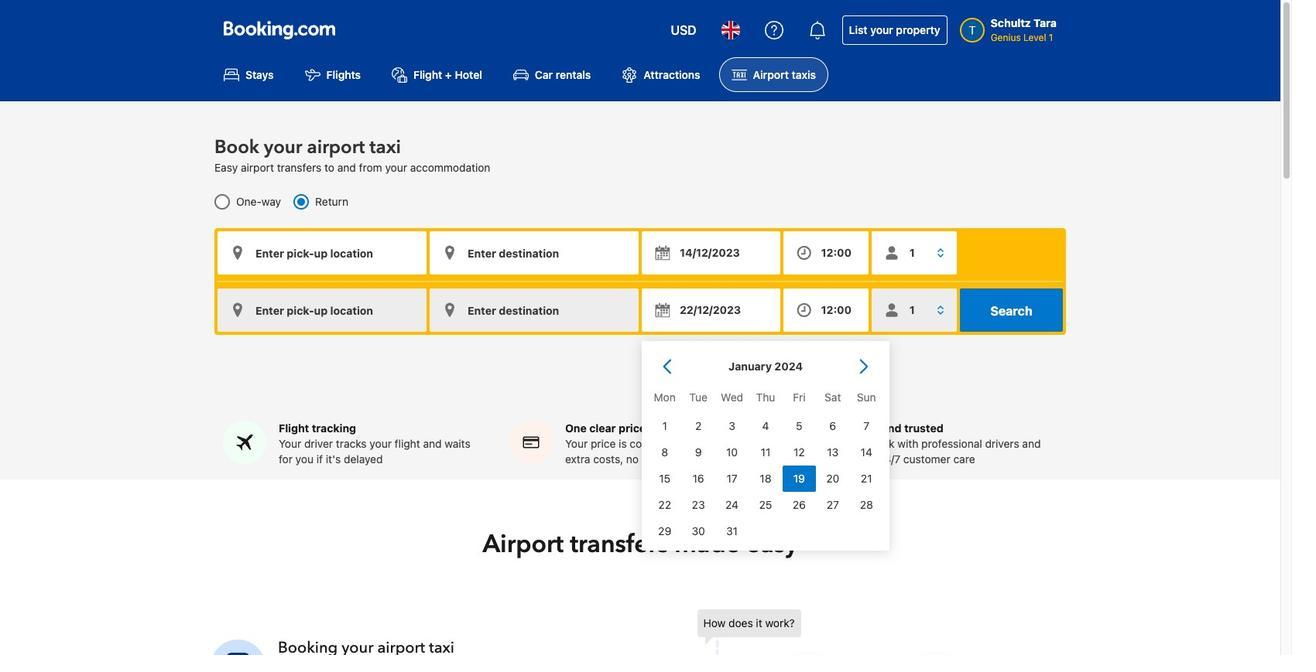 Task type: vqa. For each thing, say whether or not it's contained in the screenshot.


Task type: describe. For each thing, give the bounding box(es) containing it.
usd button
[[662, 12, 706, 49]]

required
[[668, 453, 710, 466]]

way
[[262, 195, 281, 209]]

4
[[762, 420, 769, 433]]

airport for airport taxis
[[753, 68, 789, 82]]

with
[[898, 438, 919, 451]]

usd
[[671, 23, 697, 37]]

schultz tara genius level 1
[[991, 16, 1057, 43]]

21
[[861, 472, 872, 485]]

26
[[793, 499, 806, 512]]

fri
[[793, 391, 806, 404]]

13
[[827, 446, 839, 459]]

delayed
[[344, 453, 383, 466]]

made
[[675, 528, 740, 562]]

and inside "flight tracking your driver tracks your flight and waits for you if it's delayed"
[[423, 438, 442, 451]]

tara
[[1034, 16, 1057, 29]]

clear
[[589, 422, 616, 435]]

work?
[[765, 617, 795, 631]]

8 button
[[648, 440, 682, 466]]

tried and trusted we work with professional drivers and have 24/7 customer care
[[852, 422, 1041, 466]]

1 horizontal spatial booking airport taxi image
[[697, 610, 1023, 656]]

drivers
[[985, 438, 1020, 451]]

22
[[659, 499, 671, 512]]

stays
[[245, 68, 274, 82]]

trusted
[[904, 422, 944, 435]]

for
[[279, 453, 293, 466]]

5 button
[[783, 413, 816, 440]]

12:00 for 14/12/2023
[[821, 246, 852, 260]]

14/12/2023
[[680, 246, 740, 260]]

tracking
[[312, 422, 356, 435]]

14
[[861, 446, 873, 459]]

your inside "flight tracking your driver tracks your flight and waits for you if it's delayed"
[[370, 438, 392, 451]]

12:00 for 22/12/2023
[[821, 304, 852, 317]]

list your property link
[[842, 15, 948, 45]]

level
[[1024, 32, 1047, 43]]

and right the drivers
[[1022, 438, 1041, 451]]

book
[[214, 135, 259, 161]]

professional
[[922, 438, 982, 451]]

24/7
[[878, 453, 901, 466]]

6 button
[[816, 413, 850, 440]]

tried
[[852, 422, 879, 435]]

wed
[[721, 391, 743, 404]]

29 button
[[648, 519, 682, 545]]

27
[[827, 499, 839, 512]]

28
[[860, 499, 873, 512]]

taxi
[[370, 135, 401, 161]]

30
[[692, 525, 705, 538]]

18 button
[[749, 466, 783, 492]]

5
[[796, 420, 803, 433]]

14 button
[[850, 440, 884, 466]]

28 button
[[850, 492, 884, 519]]

easy
[[747, 528, 798, 562]]

you
[[296, 453, 314, 466]]

airport for airport transfers made easy
[[483, 528, 564, 562]]

search button
[[960, 289, 1063, 332]]

transfers inside book your airport taxi easy airport transfers to and from your accommodation
[[277, 161, 322, 174]]

30 button
[[682, 519, 715, 545]]

19
[[794, 472, 805, 485]]

your right book
[[264, 135, 302, 161]]

17
[[727, 472, 738, 485]]

2 button
[[682, 413, 715, 440]]

does
[[729, 617, 753, 631]]

january 2024
[[729, 360, 803, 373]]

and inside book your airport taxi easy airport transfers to and from your accommodation
[[337, 161, 356, 174]]

20 button
[[816, 466, 850, 492]]

schultz
[[991, 16, 1031, 29]]

6
[[830, 420, 836, 433]]

confirmed
[[630, 438, 681, 451]]

upfront
[[684, 438, 720, 451]]

Enter destination text field
[[430, 232, 639, 275]]

22 button
[[648, 492, 682, 519]]

your down 'taxi'
[[385, 161, 407, 174]]

if
[[317, 453, 323, 466]]

19 button
[[783, 466, 816, 492]]

attractions link
[[610, 57, 713, 92]]

rentals
[[556, 68, 591, 82]]

flight + hotel link
[[379, 57, 495, 92]]

1 vertical spatial airport
[[241, 161, 274, 174]]

extra
[[565, 453, 590, 466]]

flights
[[326, 68, 361, 82]]

sat
[[825, 391, 841, 404]]

4 button
[[749, 413, 783, 440]]



Task type: locate. For each thing, give the bounding box(es) containing it.
15
[[659, 472, 671, 485]]

0 horizontal spatial your
[[279, 438, 301, 451]]

list
[[849, 23, 868, 36]]

25 button
[[749, 492, 783, 519]]

airport
[[753, 68, 789, 82], [483, 528, 564, 562]]

no right –
[[732, 438, 745, 451]]

your inside "flight tracking your driver tracks your flight and waits for you if it's delayed"
[[279, 438, 301, 451]]

1 vertical spatial no
[[626, 453, 639, 466]]

Enter pick-up location text field
[[218, 232, 427, 275]]

7 button
[[850, 413, 884, 440]]

1 horizontal spatial 1
[[1049, 32, 1053, 43]]

your up for
[[279, 438, 301, 451]]

13 button
[[816, 440, 850, 466]]

1 horizontal spatial flight
[[414, 68, 442, 82]]

0 horizontal spatial transfers
[[277, 161, 322, 174]]

0 vertical spatial 12:00
[[821, 246, 852, 260]]

price down clear
[[591, 438, 616, 451]]

mon
[[654, 391, 676, 404]]

1 12:00 from the top
[[821, 246, 852, 260]]

10
[[726, 446, 738, 459]]

0 horizontal spatial airport
[[483, 528, 564, 562]]

flight for flight tracking your driver tracks your flight and waits for you if it's delayed
[[279, 422, 309, 435]]

is
[[619, 438, 627, 451]]

flight tracking your driver tracks your flight and waits for you if it's delayed
[[279, 422, 471, 466]]

list your property
[[849, 23, 941, 36]]

0 horizontal spatial flight
[[279, 422, 309, 435]]

your down one
[[565, 438, 588, 451]]

1 horizontal spatial your
[[565, 438, 588, 451]]

1 vertical spatial 1
[[662, 420, 667, 433]]

costs,
[[593, 453, 623, 466]]

booking airport taxi image
[[697, 610, 1023, 656], [211, 640, 266, 656]]

car rentals link
[[501, 57, 603, 92]]

12:00 button for 22/12/2023
[[783, 289, 869, 332]]

1 vertical spatial 12:00
[[821, 304, 852, 317]]

airport
[[307, 135, 365, 161], [241, 161, 274, 174]]

1 horizontal spatial price
[[619, 422, 646, 435]]

1 horizontal spatial airport
[[753, 68, 789, 82]]

1 vertical spatial 12:00 button
[[783, 289, 869, 332]]

waits
[[445, 438, 471, 451]]

accommodation
[[410, 161, 491, 174]]

flight up driver
[[279, 422, 309, 435]]

and up work
[[882, 422, 902, 435]]

0 vertical spatial transfers
[[277, 161, 322, 174]]

0 vertical spatial flight
[[414, 68, 442, 82]]

12:00 button for 14/12/2023
[[783, 232, 869, 275]]

1 your from the left
[[279, 438, 301, 451]]

2 12:00 button from the top
[[783, 289, 869, 332]]

transfers
[[277, 161, 322, 174], [570, 528, 669, 562]]

price up the is
[[619, 422, 646, 435]]

1 vertical spatial transfers
[[570, 528, 669, 562]]

0 horizontal spatial price
[[591, 438, 616, 451]]

car
[[535, 68, 553, 82]]

15 button
[[648, 466, 682, 492]]

12 button
[[783, 440, 816, 466]]

18
[[760, 472, 772, 485]]

0 horizontal spatial 1
[[662, 420, 667, 433]]

booking.com online hotel reservations image
[[224, 21, 335, 39]]

2 your from the left
[[565, 438, 588, 451]]

transfers down 22 button
[[570, 528, 669, 562]]

stays link
[[211, 57, 286, 92]]

2024
[[775, 360, 803, 373]]

1 inside 1 button
[[662, 420, 667, 433]]

and right to
[[337, 161, 356, 174]]

11 button
[[749, 440, 783, 466]]

your inside one clear price your price is confirmed upfront – no extra costs, no cash required
[[565, 438, 588, 451]]

no
[[732, 438, 745, 451], [626, 453, 639, 466]]

we
[[852, 438, 868, 451]]

attractions
[[644, 68, 700, 82]]

22/12/2023 button
[[642, 289, 780, 332]]

2
[[695, 420, 702, 433]]

from
[[359, 161, 382, 174]]

0 vertical spatial no
[[732, 438, 745, 451]]

return
[[315, 195, 348, 209]]

0 vertical spatial price
[[619, 422, 646, 435]]

and right flight
[[423, 438, 442, 451]]

transfers left to
[[277, 161, 322, 174]]

1 horizontal spatial no
[[732, 438, 745, 451]]

care
[[954, 453, 975, 466]]

21 button
[[850, 466, 884, 492]]

1 vertical spatial airport
[[483, 528, 564, 562]]

20
[[826, 472, 840, 485]]

0 horizontal spatial airport
[[241, 161, 274, 174]]

flights link
[[292, 57, 373, 92]]

one
[[565, 422, 587, 435]]

flight inside "flight tracking your driver tracks your flight and waits for you if it's delayed"
[[279, 422, 309, 435]]

1 vertical spatial price
[[591, 438, 616, 451]]

how does it work?
[[704, 617, 795, 631]]

airport down book
[[241, 161, 274, 174]]

airport taxis
[[753, 68, 816, 82]]

9
[[695, 446, 702, 459]]

thu
[[756, 391, 775, 404]]

property
[[896, 23, 941, 36]]

16 button
[[682, 466, 715, 492]]

one clear price your price is confirmed upfront – no extra costs, no cash required
[[565, 422, 745, 466]]

0 horizontal spatial no
[[626, 453, 639, 466]]

0 vertical spatial 12:00 button
[[783, 232, 869, 275]]

1 inside schultz tara genius level 1
[[1049, 32, 1053, 43]]

airport transfers made easy
[[483, 528, 798, 562]]

flight left +
[[414, 68, 442, 82]]

24 button
[[715, 492, 749, 519]]

0 vertical spatial airport
[[753, 68, 789, 82]]

+
[[445, 68, 452, 82]]

it's
[[326, 453, 341, 466]]

0 vertical spatial airport
[[307, 135, 365, 161]]

one-
[[236, 195, 262, 209]]

flight for flight + hotel
[[414, 68, 442, 82]]

sun
[[857, 391, 876, 404]]

search
[[991, 305, 1033, 318]]

1 12:00 button from the top
[[783, 232, 869, 275]]

9 button
[[682, 440, 715, 466]]

customer
[[904, 453, 951, 466]]

12
[[794, 446, 805, 459]]

26 button
[[783, 492, 816, 519]]

your
[[871, 23, 893, 36], [264, 135, 302, 161], [385, 161, 407, 174], [370, 438, 392, 451]]

–
[[723, 438, 730, 451]]

1 button
[[648, 413, 682, 440]]

2 12:00 from the top
[[821, 304, 852, 317]]

0 horizontal spatial booking airport taxi image
[[211, 640, 266, 656]]

1 down the tara
[[1049, 32, 1053, 43]]

cash
[[642, 453, 665, 466]]

25
[[759, 499, 772, 512]]

it
[[756, 617, 763, 631]]

1 horizontal spatial airport
[[307, 135, 365, 161]]

1 horizontal spatial transfers
[[570, 528, 669, 562]]

1 up confirmed at bottom
[[662, 420, 667, 433]]

airport taxis link
[[719, 57, 829, 92]]

work
[[871, 438, 895, 451]]

0 vertical spatial 1
[[1049, 32, 1053, 43]]

your right "list"
[[871, 23, 893, 36]]

23 button
[[682, 492, 715, 519]]

airport up to
[[307, 135, 365, 161]]

driver
[[304, 438, 333, 451]]

17 button
[[715, 466, 749, 492]]

31 button
[[715, 519, 749, 545]]

1 vertical spatial flight
[[279, 422, 309, 435]]

have
[[852, 453, 875, 466]]

your up 'delayed'
[[370, 438, 392, 451]]

no down the is
[[626, 453, 639, 466]]

8
[[662, 446, 668, 459]]

22/12/2023
[[680, 304, 741, 317]]

easy
[[214, 161, 238, 174]]



